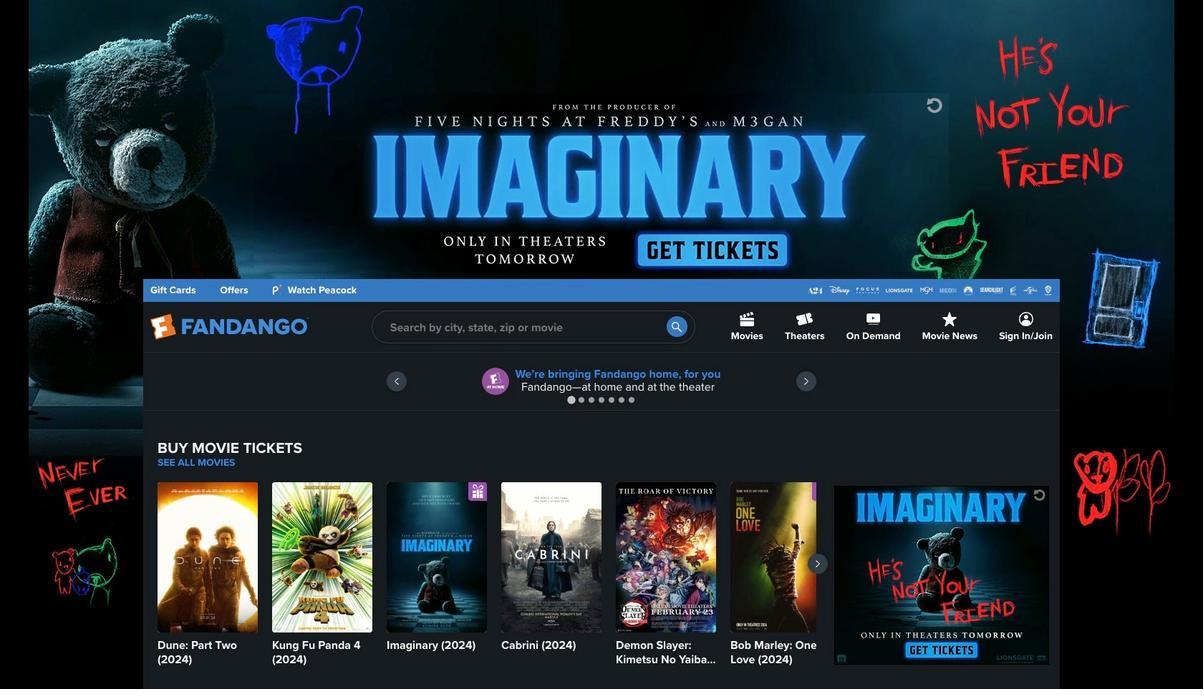 Task type: describe. For each thing, give the bounding box(es) containing it.
bob marley: one love (2024) poster image
[[730, 483, 831, 633]]

1 vertical spatial advertisement element
[[834, 486, 1049, 665]]

cabrini (2024) poster image
[[501, 483, 602, 633]]

offer icon image
[[482, 368, 509, 395]]

kung fu panda 4 (2024) poster image
[[272, 483, 372, 633]]

Search by city, state, zip or movie text field
[[372, 311, 695, 344]]

0 vertical spatial region
[[143, 353, 1060, 410]]

demon slayer: kimetsu no yaiba - to the hashira training (2024) poster image
[[616, 483, 716, 633]]

imaginary (2024) poster image
[[387, 483, 487, 633]]



Task type: vqa. For each thing, say whether or not it's contained in the screenshot.
the Bad Boys: Ride or Die (2024) Poster image's "gift box white" icon
no



Task type: locate. For each thing, give the bounding box(es) containing it.
1 gift box white image from the left
[[469, 483, 487, 501]]

region
[[143, 353, 1060, 410], [158, 483, 831, 670]]

None search field
[[372, 311, 695, 344]]

gift box white image for imaginary (2024) poster 'image'
[[469, 483, 487, 501]]

select a slide to show tab list
[[143, 395, 1060, 405]]

gift box white image
[[469, 483, 487, 501], [812, 483, 831, 501]]

gift box white image for bob marley: one love (2024) poster image
[[812, 483, 831, 501]]

advertisement element
[[254, 93, 949, 272], [834, 486, 1049, 665]]

1 vertical spatial region
[[158, 483, 831, 670]]

0 horizontal spatial gift box white image
[[469, 483, 487, 501]]

0 vertical spatial advertisement element
[[254, 93, 949, 272]]

2 gift box white image from the left
[[812, 483, 831, 501]]

dune: part two (2024) poster image
[[158, 483, 258, 633]]

1 horizontal spatial gift box white image
[[812, 483, 831, 501]]



